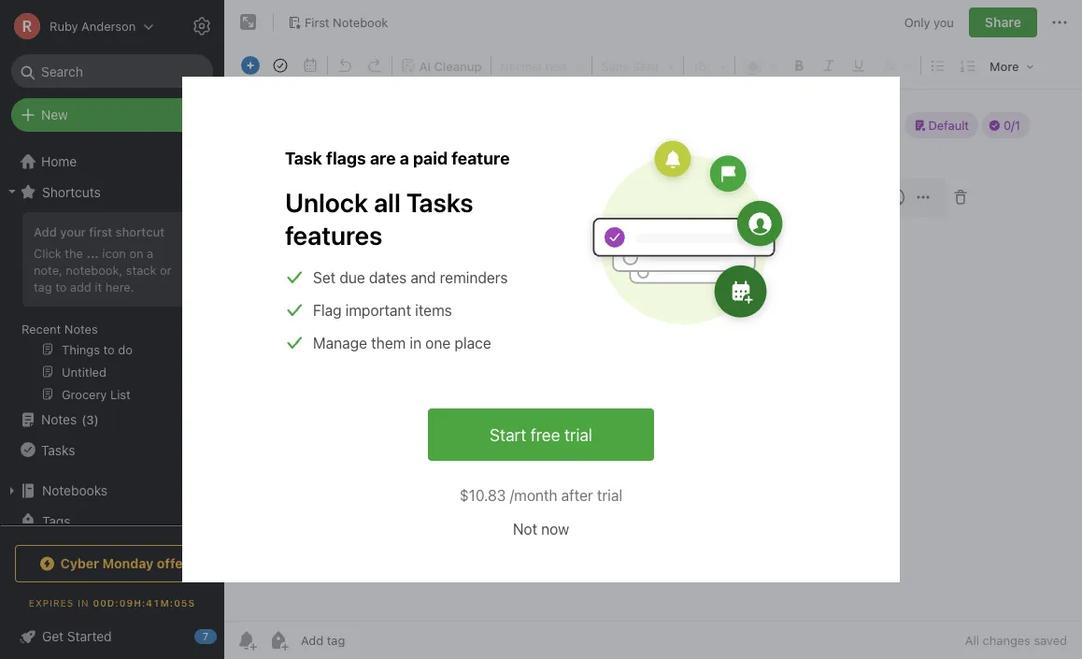 Task type: vqa. For each thing, say whether or not it's contained in the screenshot.
the Untitled to the top
no



Task type: describe. For each thing, give the bounding box(es) containing it.
offer
[[157, 556, 188, 571]]

highlight image
[[874, 52, 919, 79]]

tasks inside unlock all tasks features
[[406, 187, 474, 218]]

here.
[[105, 279, 134, 293]]

cyber
[[60, 556, 99, 571]]

tags button
[[0, 506, 216, 536]]

tag
[[34, 279, 52, 293]]

add a reminder image
[[236, 629, 258, 652]]

the
[[65, 246, 83, 260]]

feature
[[452, 148, 510, 168]]

task flags are a paid feature
[[285, 148, 510, 168]]

paid
[[413, 148, 448, 168]]

)
[[94, 413, 99, 427]]

shortcuts button
[[0, 177, 216, 207]]

expand note image
[[237, 11, 260, 34]]

first
[[89, 224, 112, 238]]

add your first shortcut
[[34, 224, 165, 238]]

recent notes
[[22, 322, 98, 336]]

first notebook button
[[281, 9, 395, 36]]

after
[[562, 487, 593, 504]]

font size image
[[686, 52, 733, 79]]

insert image
[[237, 52, 265, 79]]

first notebook
[[305, 15, 388, 29]]

home
[[41, 154, 77, 169]]

not
[[513, 520, 538, 538]]

add tag image
[[267, 629, 290, 652]]

expires in 00d:09h:41m:04s
[[29, 597, 196, 608]]

to
[[55, 279, 67, 293]]

new
[[41, 107, 68, 122]]

icon
[[102, 246, 126, 260]]

cyber monday offer button
[[15, 545, 209, 582]]

all
[[966, 633, 980, 647]]

flag
[[313, 302, 342, 319]]

shortcuts
[[42, 184, 101, 199]]

you
[[934, 15, 954, 29]]

new button
[[11, 98, 213, 132]]

font family image
[[595, 52, 682, 79]]

in
[[410, 334, 422, 352]]

expand notebooks image
[[5, 483, 20, 498]]

free
[[531, 424, 560, 445]]

them
[[371, 334, 406, 352]]

Note Editor text field
[[224, 90, 1083, 621]]

important
[[346, 302, 411, 319]]

only
[[905, 15, 931, 29]]

start
[[490, 424, 527, 445]]

now
[[542, 520, 570, 538]]

start free trial button
[[428, 409, 654, 461]]

place
[[455, 334, 491, 352]]

notebook
[[333, 15, 388, 29]]

share
[[985, 14, 1022, 30]]

click the ...
[[34, 246, 99, 260]]

due
[[340, 269, 365, 287]]

cyber monday offer
[[60, 556, 188, 571]]

one
[[426, 334, 451, 352]]

tree containing home
[[0, 147, 224, 607]]

tasks button
[[0, 435, 216, 465]]

changes
[[983, 633, 1031, 647]]

notebooks
[[42, 483, 108, 498]]



Task type: locate. For each thing, give the bounding box(es) containing it.
monday
[[102, 556, 154, 571]]

icon on a note, notebook, stack or tag to add it here.
[[34, 246, 172, 293]]

features
[[285, 220, 383, 251]]

heading level image
[[494, 52, 590, 79]]

a inside icon on a note, notebook, stack or tag to add it here.
[[147, 246, 154, 260]]

notes
[[64, 322, 98, 336], [41, 412, 77, 427]]

$10.83 /month after trial
[[460, 487, 623, 504]]

font color image
[[738, 52, 784, 79]]

trial
[[565, 424, 593, 445], [597, 487, 623, 504]]

a right on
[[147, 246, 154, 260]]

not now link
[[513, 518, 570, 540]]

unlock all tasks features
[[285, 187, 474, 251]]

task image
[[267, 52, 294, 79]]

a
[[400, 148, 409, 168], [147, 246, 154, 260]]

0 vertical spatial trial
[[565, 424, 593, 445]]

$10.83
[[460, 487, 506, 504]]

are
[[370, 148, 396, 168]]

1 vertical spatial a
[[147, 246, 154, 260]]

tags
[[42, 513, 71, 528]]

0 horizontal spatial tasks
[[41, 442, 75, 457]]

(
[[82, 413, 86, 427]]

1 vertical spatial tasks
[[41, 442, 75, 457]]

0 vertical spatial notes
[[64, 322, 98, 336]]

set due dates and reminders
[[313, 269, 508, 287]]

notebook,
[[66, 263, 123, 277]]

1 horizontal spatial tasks
[[406, 187, 474, 218]]

note window element
[[224, 0, 1083, 659]]

group containing add your first shortcut
[[0, 207, 216, 412]]

0 vertical spatial a
[[400, 148, 409, 168]]

a right are
[[400, 148, 409, 168]]

task
[[285, 148, 322, 168]]

items
[[415, 302, 452, 319]]

1 vertical spatial notes
[[41, 412, 77, 427]]

on
[[129, 246, 144, 260]]

home link
[[0, 147, 224, 177]]

start free trial
[[490, 424, 593, 445]]

it
[[95, 279, 102, 293]]

0 horizontal spatial a
[[147, 246, 154, 260]]

saved
[[1034, 633, 1068, 647]]

notes ( 3 )
[[41, 412, 99, 427]]

more image
[[984, 52, 1041, 79]]

tasks inside tasks button
[[41, 442, 75, 457]]

trial inside button
[[565, 424, 593, 445]]

manage them in one place
[[313, 334, 491, 352]]

trial right free
[[565, 424, 593, 445]]

recent
[[22, 322, 61, 336]]

all changes saved
[[966, 633, 1068, 647]]

trial right after
[[597, 487, 623, 504]]

unlock
[[285, 187, 368, 218]]

only you
[[905, 15, 954, 29]]

notebooks link
[[0, 476, 216, 506]]

notes right "recent" at left
[[64, 322, 98, 336]]

tree
[[0, 147, 224, 607]]

add
[[34, 224, 57, 238]]

group
[[0, 207, 216, 412]]

not now
[[513, 520, 570, 538]]

expires
[[29, 597, 74, 608]]

1 horizontal spatial a
[[400, 148, 409, 168]]

tasks
[[406, 187, 474, 218], [41, 442, 75, 457]]

Search text field
[[24, 54, 200, 88]]

your
[[60, 224, 86, 238]]

tasks down notes ( 3 )
[[41, 442, 75, 457]]

00d:09h:41m:04s
[[93, 597, 196, 608]]

...
[[86, 246, 99, 260]]

None search field
[[24, 54, 200, 88]]

click
[[34, 246, 61, 260]]

and
[[411, 269, 436, 287]]

flags
[[326, 148, 366, 168]]

in
[[78, 597, 89, 608]]

note,
[[34, 263, 62, 277]]

share button
[[969, 7, 1038, 37]]

dates
[[369, 269, 407, 287]]

add
[[70, 279, 91, 293]]

first
[[305, 15, 330, 29]]

or
[[160, 263, 172, 277]]

notes left (
[[41, 412, 77, 427]]

tasks down "paid" at the top left
[[406, 187, 474, 218]]

reminders
[[440, 269, 508, 287]]

1 vertical spatial trial
[[597, 487, 623, 504]]

flag important items
[[313, 302, 452, 319]]

all
[[374, 187, 401, 218]]

manage
[[313, 334, 367, 352]]

0 vertical spatial tasks
[[406, 187, 474, 218]]

shortcut
[[116, 224, 165, 238]]

set
[[313, 269, 336, 287]]

stack
[[126, 263, 157, 277]]

/month
[[510, 487, 558, 504]]

settings image
[[191, 15, 213, 37]]

3
[[86, 413, 94, 427]]

1 horizontal spatial trial
[[597, 487, 623, 504]]

0 horizontal spatial trial
[[565, 424, 593, 445]]



